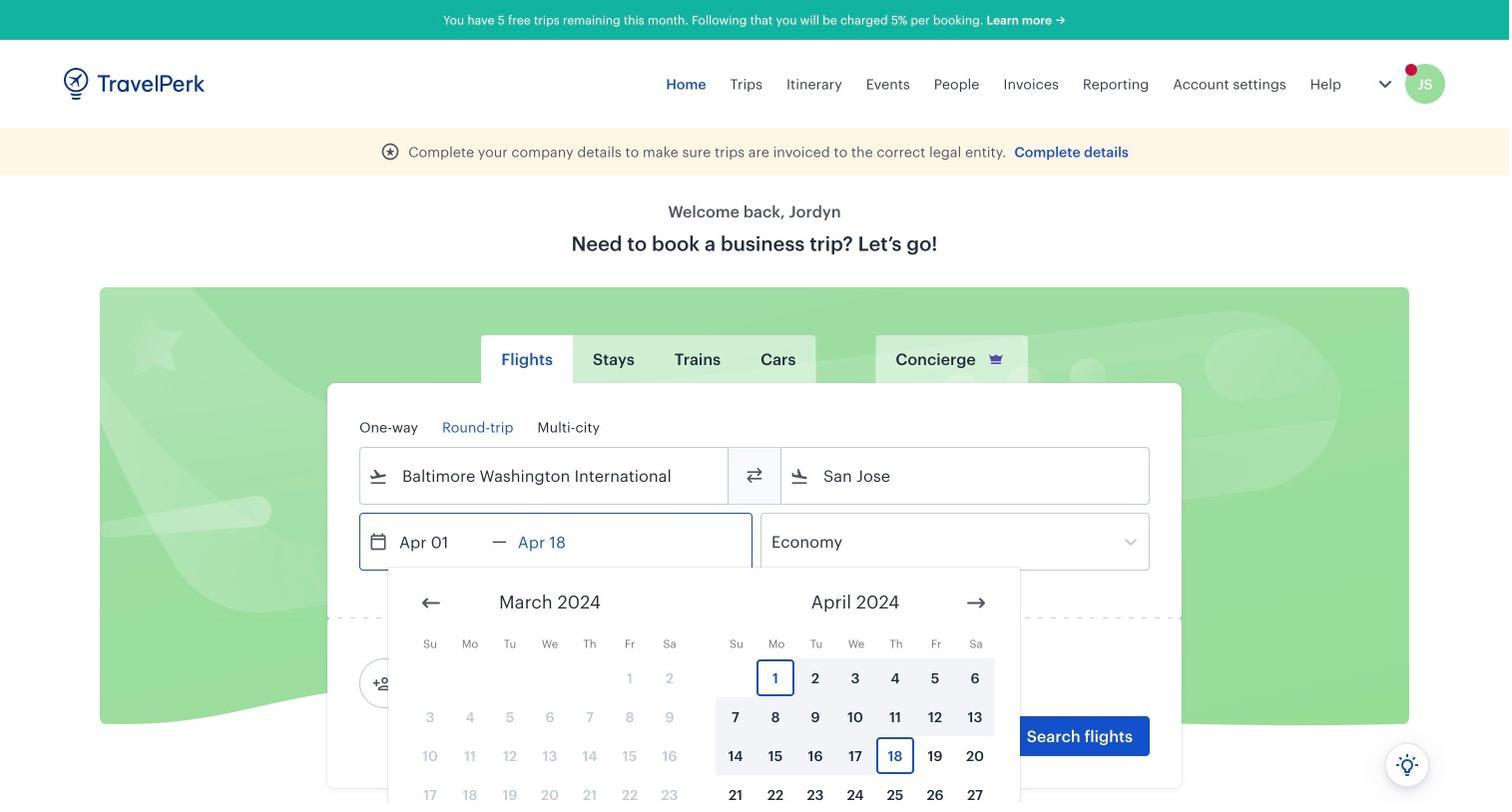 Task type: vqa. For each thing, say whether or not it's contained in the screenshot.
Add traveler search box
no



Task type: describe. For each thing, give the bounding box(es) containing it.
Add first traveler search field
[[392, 668, 600, 700]]

move forward to switch to the next month. image
[[965, 592, 988, 616]]

calendar application
[[388, 568, 1510, 804]]

move backward to switch to the previous month. image
[[419, 592, 443, 616]]



Task type: locate. For each thing, give the bounding box(es) containing it.
To search field
[[810, 460, 1123, 492]]

Depart text field
[[388, 514, 492, 570]]

Return text field
[[507, 514, 611, 570]]

From search field
[[388, 460, 702, 492]]



